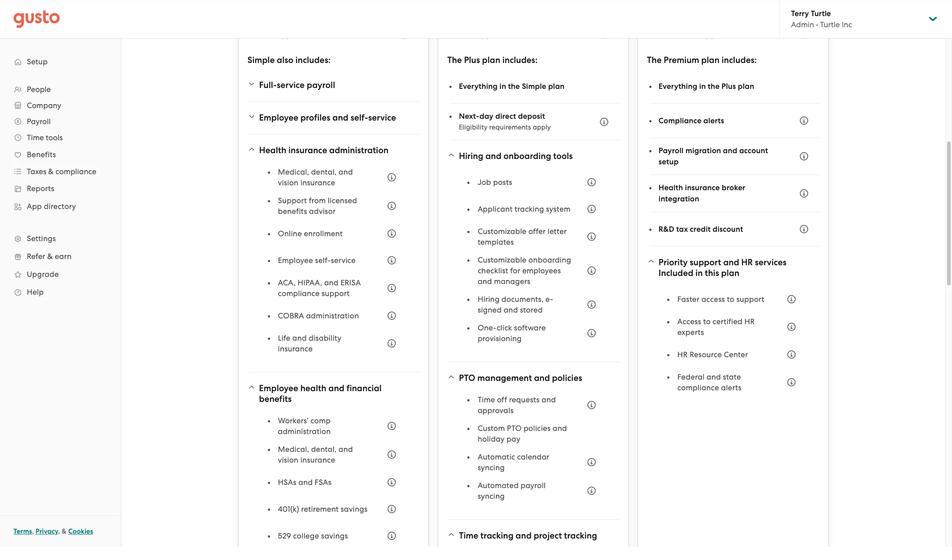 Task type: describe. For each thing, give the bounding box(es) containing it.
federal and state compliance alerts
[[678, 373, 742, 393]]

2 vision from the top
[[278, 456, 299, 465]]

•
[[816, 20, 818, 29]]

alerts inside federal and state compliance alerts
[[721, 384, 742, 393]]

faster
[[678, 295, 700, 304]]

terms
[[13, 528, 32, 536]]

health insurance broker integration
[[659, 183, 746, 204]]

resource
[[690, 351, 722, 360]]

customizable for templates
[[478, 227, 527, 236]]

health insurance administration
[[259, 145, 389, 156]]

2 full from the left
[[459, 30, 472, 39]]

online enrollment
[[278, 229, 343, 238]]

letter
[[548, 227, 567, 236]]

health insurance administration button
[[248, 140, 420, 161]]

and inside the "employee health and financial benefits"
[[329, 384, 345, 394]]

one-click software provisioning
[[478, 324, 546, 344]]

terry turtle admin • turtle inc
[[791, 9, 852, 29]]

terry
[[791, 9, 809, 18]]

compliance inside dropdown button
[[56, 167, 96, 176]]

support
[[278, 196, 307, 205]]

automatic
[[478, 453, 515, 462]]

integration
[[659, 195, 699, 204]]

pto inside custom pto policies and holiday pay
[[507, 424, 522, 433]]

insurance inside life and disability insurance
[[278, 345, 313, 354]]

2 full support from the left
[[459, 30, 502, 39]]

off
[[497, 396, 507, 405]]

upgrade link
[[9, 267, 112, 283]]

2 , from the left
[[58, 528, 60, 536]]

tracking for applicant
[[515, 205, 544, 214]]

compliance alerts
[[659, 116, 724, 125]]

employee self-service
[[278, 256, 356, 265]]

click
[[497, 324, 512, 333]]

posts
[[493, 178, 512, 187]]

the plus plan includes:
[[447, 55, 538, 65]]

comp
[[311, 417, 331, 426]]

enrollment
[[304, 229, 343, 238]]

401(k)
[[278, 505, 299, 514]]

2 medical, dental, and vision insurance from the top
[[278, 445, 353, 465]]

payroll inside automated payroll syncing
[[521, 482, 546, 491]]

provisioning
[[478, 335, 522, 344]]

and inside customizable onboarding checklist for employees and managers
[[478, 277, 492, 286]]

applicant tracking system
[[478, 205, 571, 214]]

credit
[[690, 225, 711, 234]]

custom pto policies and holiday pay
[[478, 424, 567, 444]]

benefits link
[[9, 147, 112, 163]]

tracking for time
[[480, 531, 514, 542]]

benefits inside support from licensed benefits advisor
[[278, 207, 307, 216]]

to inside "access to certified hr experts"
[[703, 318, 711, 327]]

automated payroll syncing
[[478, 482, 546, 501]]

earn
[[55, 252, 72, 261]]

experts
[[678, 328, 704, 337]]

simple also includes:
[[248, 55, 331, 65]]

time tools
[[27, 133, 63, 142]]

0 vertical spatial alerts
[[704, 116, 724, 125]]

time for time tracking and project tracking
[[459, 531, 478, 542]]

fsas
[[315, 479, 332, 488]]

customizable onboarding checklist for employees and managers
[[478, 256, 571, 286]]

workers'
[[278, 417, 309, 426]]

next-
[[459, 112, 480, 121]]

plan inside priority support and hr services included in this plan
[[721, 268, 740, 279]]

2 vertical spatial hr
[[678, 351, 688, 360]]

in for plus
[[500, 82, 506, 91]]

health for health insurance broker integration
[[659, 183, 683, 193]]

holiday
[[478, 435, 505, 444]]

onboarding inside dropdown button
[[504, 151, 551, 161]]

list for hiring and onboarding tools
[[468, 173, 602, 352]]

app
[[27, 202, 42, 211]]

e-
[[546, 295, 553, 304]]

full-
[[259, 80, 277, 90]]

erisa
[[341, 279, 361, 288]]

cobra administration
[[278, 312, 359, 321]]

managers
[[494, 277, 531, 286]]

licensed
[[328, 196, 357, 205]]

refer & earn
[[27, 252, 72, 261]]

0 vertical spatial turtle
[[811, 9, 831, 18]]

401(k) retirement savings
[[278, 505, 368, 514]]

migration
[[686, 146, 721, 156]]

2 medical, from the top
[[278, 445, 309, 454]]

list for pto management and policies
[[468, 395, 602, 509]]

everything in the simple plan
[[459, 82, 565, 91]]

refer
[[27, 252, 45, 261]]

for
[[510, 267, 520, 276]]

customizable offer letter templates
[[478, 227, 567, 247]]

payroll button
[[9, 114, 112, 130]]

administration for health insurance administration
[[329, 145, 389, 156]]

time for time off requests and approvals
[[478, 396, 495, 405]]

and inside the hiring documents, e- signed and stored
[[504, 306, 518, 315]]

support up simple also includes:
[[274, 30, 302, 39]]

dedicated
[[659, 30, 696, 39]]

payroll for payroll migration and account setup
[[659, 146, 684, 156]]

the for premium
[[708, 82, 720, 91]]

1 horizontal spatial to
[[727, 295, 735, 304]]

privacy
[[36, 528, 58, 536]]

apply
[[533, 123, 551, 131]]

employee for employee health and financial benefits
[[259, 384, 298, 394]]

1 horizontal spatial plus
[[722, 82, 736, 91]]

pto inside dropdown button
[[459, 373, 475, 384]]

life
[[278, 334, 290, 343]]

taxes & compliance
[[27, 167, 96, 176]]

people button
[[9, 81, 112, 98]]

csm
[[735, 30, 751, 39]]

self- inside employee profiles and self-service dropdown button
[[351, 113, 368, 123]]

approvals
[[478, 407, 514, 416]]

hsas
[[278, 479, 296, 488]]

savings for 401(k) retirement savings
[[341, 505, 368, 514]]

customizable for for
[[478, 256, 527, 265]]

and inside federal and state compliance alerts
[[707, 373, 721, 382]]

r&d tax credit discount
[[659, 225, 743, 234]]

2 vertical spatial service
[[331, 256, 356, 265]]

includes: for the plus plan includes:
[[503, 55, 538, 65]]

terms , privacy , & cookies
[[13, 528, 93, 536]]

time for time tools
[[27, 133, 44, 142]]

& for earn
[[47, 252, 53, 261]]

time off requests and approvals
[[478, 396, 556, 416]]

project
[[534, 531, 562, 542]]

the for plus
[[508, 82, 520, 91]]

taxes & compliance button
[[9, 164, 112, 180]]

onboarding inside customizable onboarding checklist for employees and managers
[[529, 256, 571, 265]]

premium
[[664, 55, 699, 65]]

1 , from the left
[[32, 528, 34, 536]]

payroll migration and account setup
[[659, 146, 768, 167]]

hiring for hiring and onboarding tools
[[459, 151, 484, 161]]

hipaa,
[[298, 279, 322, 288]]

pto management and policies button
[[447, 368, 619, 390]]

dedicated support + csm
[[659, 30, 751, 39]]

state
[[723, 373, 741, 382]]

health for health insurance administration
[[259, 145, 286, 156]]

advisor
[[309, 207, 336, 216]]

employee for employee self-service
[[278, 256, 313, 265]]

tools inside gusto navigation element
[[46, 133, 63, 142]]

help
[[27, 288, 44, 297]]

stored
[[520, 306, 543, 315]]

eligibility
[[459, 123, 488, 131]]



Task type: vqa. For each thing, say whether or not it's contained in the screenshot.
Day
yes



Task type: locate. For each thing, give the bounding box(es) containing it.
pto left 'management'
[[459, 373, 475, 384]]

list containing workers' comp administration
[[268, 416, 402, 548]]

1 horizontal spatial pto
[[507, 424, 522, 433]]

1 vertical spatial payroll
[[659, 146, 684, 156]]

support left the +
[[698, 30, 726, 39]]

list for health insurance administration
[[268, 167, 402, 362]]

administration up disability
[[306, 312, 359, 321]]

onboarding down apply at the top right
[[504, 151, 551, 161]]

the for the plus plan includes:
[[447, 55, 462, 65]]

,
[[32, 528, 34, 536], [58, 528, 60, 536]]

0 horizontal spatial full support
[[259, 30, 302, 39]]

everything down the plus plan includes:
[[459, 82, 498, 91]]

hr inside "access to certified hr experts"
[[745, 318, 755, 327]]

hiring down eligibility
[[459, 151, 484, 161]]

in
[[500, 82, 506, 91], [699, 82, 706, 91], [696, 268, 703, 279]]

0 horizontal spatial tools
[[46, 133, 63, 142]]

custom
[[478, 424, 505, 433]]

job
[[478, 178, 491, 187]]

2 the from the left
[[647, 55, 662, 65]]

hr right certified
[[745, 318, 755, 327]]

the
[[508, 82, 520, 91], [708, 82, 720, 91]]

full support up the plus plan includes:
[[459, 30, 502, 39]]

to right "access"
[[727, 295, 735, 304]]

2 vertical spatial administration
[[278, 428, 331, 437]]

time inside time off requests and approvals
[[478, 396, 495, 405]]

1 syncing from the top
[[478, 464, 505, 473]]

0 vertical spatial benefits
[[278, 207, 307, 216]]

1 vertical spatial employee
[[278, 256, 313, 265]]

cookies
[[68, 528, 93, 536]]

1 horizontal spatial self-
[[351, 113, 368, 123]]

savings right retirement
[[341, 505, 368, 514]]

customizable up templates on the right top of the page
[[478, 227, 527, 236]]

policies inside custom pto policies and holiday pay
[[524, 424, 551, 433]]

1 vision from the top
[[278, 178, 299, 187]]

0 horizontal spatial full
[[259, 30, 272, 39]]

, left privacy
[[32, 528, 34, 536]]

signed
[[478, 306, 502, 315]]

administration down employee profiles and self-service dropdown button
[[329, 145, 389, 156]]

gusto navigation element
[[0, 38, 121, 316]]

1 horizontal spatial payroll
[[521, 482, 546, 491]]

0 vertical spatial medical,
[[278, 168, 309, 177]]

time inside "dropdown button"
[[459, 531, 478, 542]]

health inside health insurance administration dropdown button
[[259, 145, 286, 156]]

requirements
[[489, 123, 531, 131]]

1 horizontal spatial full
[[459, 30, 472, 39]]

company button
[[9, 98, 112, 114]]

hiring for hiring documents, e- signed and stored
[[478, 295, 500, 304]]

2 the from the left
[[708, 82, 720, 91]]

hr for certified
[[745, 318, 755, 327]]

hiring inside the hiring documents, e- signed and stored
[[478, 295, 500, 304]]

list containing time off requests and approvals
[[468, 395, 602, 509]]

administration inside health insurance administration dropdown button
[[329, 145, 389, 156]]

offer
[[529, 227, 546, 236]]

the for the premium plan includes:
[[647, 55, 662, 65]]

1 horizontal spatial compliance
[[278, 289, 320, 298]]

insurance down life
[[278, 345, 313, 354]]

1 full support from the left
[[259, 30, 302, 39]]

plan
[[482, 55, 500, 65], [701, 55, 720, 65], [548, 82, 565, 91], [738, 82, 754, 91], [721, 268, 740, 279]]

the
[[447, 55, 462, 65], [647, 55, 662, 65]]

employee profiles and self-service button
[[248, 107, 420, 129]]

everything
[[459, 82, 498, 91], [659, 82, 698, 91]]

2 vertical spatial &
[[62, 528, 67, 536]]

0 vertical spatial &
[[48, 167, 54, 176]]

support up certified
[[737, 295, 765, 304]]

administration for workers' comp administration
[[278, 428, 331, 437]]

0 vertical spatial plus
[[464, 55, 480, 65]]

0 vertical spatial tools
[[46, 133, 63, 142]]

2 vertical spatial employee
[[259, 384, 298, 394]]

1 full from the left
[[259, 30, 272, 39]]

0 vertical spatial time
[[27, 133, 44, 142]]

the down the premium plan includes:
[[708, 82, 720, 91]]

dental,
[[311, 168, 337, 177], [311, 445, 337, 454]]

hr left services
[[741, 258, 753, 268]]

payroll inside full-service payroll dropdown button
[[307, 80, 335, 90]]

taxes
[[27, 167, 46, 176]]

aca,
[[278, 279, 296, 288]]

workers' comp administration
[[278, 417, 331, 437]]

2 includes: from the left
[[503, 55, 538, 65]]

plus
[[464, 55, 480, 65], [722, 82, 736, 91]]

and inside time off requests and approvals
[[542, 396, 556, 405]]

compliance inside federal and state compliance alerts
[[678, 384, 719, 393]]

syncing down automatic on the right of page
[[478, 464, 505, 473]]

and inside priority support and hr services included in this plan
[[723, 258, 739, 268]]

in for premium
[[699, 82, 706, 91]]

people
[[27, 85, 51, 94]]

health inside health insurance broker integration
[[659, 183, 683, 193]]

life and disability insurance
[[278, 334, 341, 354]]

2 vertical spatial time
[[459, 531, 478, 542]]

2 vertical spatial compliance
[[678, 384, 719, 393]]

1 horizontal spatial health
[[659, 183, 683, 193]]

insurance up integration
[[685, 183, 720, 193]]

insurance down profiles
[[288, 145, 327, 156]]

0 vertical spatial hr
[[741, 258, 753, 268]]

1 vertical spatial tools
[[553, 151, 573, 161]]

customizable
[[478, 227, 527, 236], [478, 256, 527, 265]]

the premium plan includes:
[[647, 55, 757, 65]]

broker
[[722, 183, 746, 193]]

dental, down comp
[[311, 445, 337, 454]]

service inside full-service payroll dropdown button
[[277, 80, 305, 90]]

0 horizontal spatial plus
[[464, 55, 480, 65]]

includes: down the "csm"
[[722, 55, 757, 65]]

insurance inside health insurance administration dropdown button
[[288, 145, 327, 156]]

1 vertical spatial turtle
[[820, 20, 840, 29]]

support inside priority support and hr services included in this plan
[[690, 258, 721, 268]]

insurance up from
[[300, 178, 335, 187]]

includes: up everything in the simple plan
[[503, 55, 538, 65]]

one-
[[478, 324, 497, 333]]

1 vertical spatial payroll
[[521, 482, 546, 491]]

access
[[702, 295, 725, 304]]

0 vertical spatial pto
[[459, 373, 475, 384]]

time tools button
[[9, 130, 112, 146]]

medical, down workers' comp administration
[[278, 445, 309, 454]]

0 vertical spatial to
[[727, 295, 735, 304]]

list containing people
[[0, 81, 121, 301]]

full
[[259, 30, 272, 39], [459, 30, 472, 39]]

& right taxes
[[48, 167, 54, 176]]

everything in the plus plan
[[659, 82, 754, 91]]

priority
[[659, 258, 688, 268]]

1 vertical spatial simple
[[522, 82, 546, 91]]

0 vertical spatial simple
[[248, 55, 275, 65]]

discount
[[713, 225, 743, 234]]

0 vertical spatial health
[[259, 145, 286, 156]]

+
[[728, 30, 733, 39]]

2 syncing from the top
[[478, 492, 505, 501]]

1 horizontal spatial includes:
[[503, 55, 538, 65]]

list containing medical, dental, and vision insurance
[[268, 167, 402, 362]]

syncing inside automated payroll syncing
[[478, 492, 505, 501]]

in left this
[[696, 268, 703, 279]]

home image
[[13, 10, 60, 28]]

templates
[[478, 238, 514, 247]]

benefits down 'support'
[[278, 207, 307, 216]]

cookies button
[[68, 527, 93, 538]]

0 horizontal spatial payroll
[[307, 80, 335, 90]]

syncing inside automatic calendar syncing
[[478, 464, 505, 473]]

0 horizontal spatial simple
[[248, 55, 275, 65]]

policies inside dropdown button
[[552, 373, 582, 384]]

0 vertical spatial hiring
[[459, 151, 484, 161]]

1 vertical spatial hiring
[[478, 295, 500, 304]]

1 vertical spatial health
[[659, 183, 683, 193]]

and inside dropdown button
[[333, 113, 349, 123]]

0 horizontal spatial ,
[[32, 528, 34, 536]]

0 horizontal spatial policies
[[524, 424, 551, 433]]

1 vertical spatial policies
[[524, 424, 551, 433]]

administration down workers'
[[278, 428, 331, 437]]

1 vertical spatial benefits
[[259, 394, 292, 405]]

payroll up profiles
[[307, 80, 335, 90]]

system
[[546, 205, 571, 214]]

1 vertical spatial medical, dental, and vision insurance
[[278, 445, 353, 465]]

financial
[[347, 384, 382, 394]]

full support
[[259, 30, 302, 39], [459, 30, 502, 39]]

alerts up the migration
[[704, 116, 724, 125]]

&
[[48, 167, 54, 176], [47, 252, 53, 261], [62, 528, 67, 536]]

1 customizable from the top
[[478, 227, 527, 236]]

employee up 'aca,' on the bottom left
[[278, 256, 313, 265]]

full-service payroll button
[[248, 75, 420, 96]]

1 horizontal spatial tracking
[[515, 205, 544, 214]]

support up this
[[690, 258, 721, 268]]

deposit
[[518, 112, 545, 121]]

& inside dropdown button
[[48, 167, 54, 176]]

customizable inside customizable offer letter templates
[[478, 227, 527, 236]]

hiring up signed
[[478, 295, 500, 304]]

employee
[[259, 113, 298, 123], [278, 256, 313, 265], [259, 384, 298, 394]]

3 includes: from the left
[[722, 55, 757, 65]]

alerts down the state
[[721, 384, 742, 393]]

time tracking and project tracking button
[[447, 526, 619, 547]]

benefits inside the "employee health and financial benefits"
[[259, 394, 292, 405]]

onboarding up employees
[[529, 256, 571, 265]]

job posts
[[478, 178, 512, 187]]

0 horizontal spatial includes:
[[296, 55, 331, 65]]

full support up also
[[259, 30, 302, 39]]

refer & earn link
[[9, 249, 112, 265]]

1 vertical spatial &
[[47, 252, 53, 261]]

1 vertical spatial to
[[703, 318, 711, 327]]

tax
[[676, 225, 688, 234]]

hr for and
[[741, 258, 753, 268]]

0 horizontal spatial the
[[508, 82, 520, 91]]

0 horizontal spatial payroll
[[27, 117, 51, 126]]

1 horizontal spatial payroll
[[659, 146, 684, 156]]

0 horizontal spatial pto
[[459, 373, 475, 384]]

app directory
[[27, 202, 76, 211]]

list containing job posts
[[468, 173, 602, 352]]

0 horizontal spatial compliance
[[56, 167, 96, 176]]

payroll down calendar
[[521, 482, 546, 491]]

compliance up the reports link
[[56, 167, 96, 176]]

0 vertical spatial self-
[[351, 113, 368, 123]]

list for employee health and financial benefits
[[268, 416, 402, 548]]

full up the plus plan includes:
[[459, 30, 472, 39]]

from
[[309, 196, 326, 205]]

0 vertical spatial vision
[[278, 178, 299, 187]]

medical,
[[278, 168, 309, 177], [278, 445, 309, 454]]

hiring inside dropdown button
[[459, 151, 484, 161]]

& left earn on the top
[[47, 252, 53, 261]]

2 dental, from the top
[[311, 445, 337, 454]]

1 horizontal spatial ,
[[58, 528, 60, 536]]

payroll up setup
[[659, 146, 684, 156]]

1 includes: from the left
[[296, 55, 331, 65]]

onboarding
[[504, 151, 551, 161], [529, 256, 571, 265]]

savings for 529 college savings
[[321, 532, 348, 541]]

support from licensed benefits advisor
[[278, 196, 357, 216]]

medical, up 'support'
[[278, 168, 309, 177]]

in inside priority support and hr services included in this plan
[[696, 268, 703, 279]]

time inside dropdown button
[[27, 133, 44, 142]]

hr inside priority support and hr services included in this plan
[[741, 258, 753, 268]]

next-day direct deposit eligibility requirements apply
[[459, 112, 551, 131]]

payroll down company
[[27, 117, 51, 126]]

1 vertical spatial self-
[[315, 256, 331, 265]]

inc
[[842, 20, 852, 29]]

medical, dental, and vision insurance
[[278, 168, 353, 187], [278, 445, 353, 465]]

1 the from the left
[[447, 55, 462, 65]]

policies
[[552, 373, 582, 384], [524, 424, 551, 433]]

1 vertical spatial onboarding
[[529, 256, 571, 265]]

payroll inside payroll migration and account setup
[[659, 146, 684, 156]]

0 horizontal spatial health
[[259, 145, 286, 156]]

1 vertical spatial savings
[[321, 532, 348, 541]]

1 horizontal spatial the
[[647, 55, 662, 65]]

0 horizontal spatial tracking
[[480, 531, 514, 542]]

1 horizontal spatial tools
[[553, 151, 573, 161]]

medical, dental, and vision insurance up fsas
[[278, 445, 353, 465]]

medical, dental, and vision insurance up from
[[278, 168, 353, 187]]

compliance down hipaa,
[[278, 289, 320, 298]]

self- down full-service payroll dropdown button
[[351, 113, 368, 123]]

0 vertical spatial payroll
[[27, 117, 51, 126]]

customizable up checklist
[[478, 256, 527, 265]]

0 vertical spatial customizable
[[478, 227, 527, 236]]

1 the from the left
[[508, 82, 520, 91]]

vision up hsas
[[278, 456, 299, 465]]

syncing for automatic calendar syncing
[[478, 464, 505, 473]]

1 vertical spatial service
[[368, 113, 396, 123]]

1 everything from the left
[[459, 82, 498, 91]]

1 vertical spatial customizable
[[478, 256, 527, 265]]

in down the premium plan includes:
[[699, 82, 706, 91]]

1 horizontal spatial full support
[[459, 30, 502, 39]]

list containing faster access to support
[[668, 290, 801, 401]]

the up 'direct'
[[508, 82, 520, 91]]

everything for plus
[[459, 82, 498, 91]]

0 vertical spatial payroll
[[307, 80, 335, 90]]

employee down full- on the top left of the page
[[259, 113, 298, 123]]

0 horizontal spatial self-
[[315, 256, 331, 265]]

1 vertical spatial compliance
[[278, 289, 320, 298]]

, left cookies button
[[58, 528, 60, 536]]

and inside life and disability insurance
[[292, 334, 307, 343]]

turtle right •
[[820, 20, 840, 29]]

& left cookies
[[62, 528, 67, 536]]

includes: right also
[[296, 55, 331, 65]]

0 vertical spatial administration
[[329, 145, 389, 156]]

1 horizontal spatial policies
[[552, 373, 582, 384]]

hiring documents, e- signed and stored
[[478, 295, 553, 315]]

federal
[[678, 373, 705, 382]]

everything for premium
[[659, 82, 698, 91]]

college
[[293, 532, 319, 541]]

and inside aca, hipaa, and erisa compliance support
[[324, 279, 339, 288]]

& for compliance
[[48, 167, 54, 176]]

0 vertical spatial onboarding
[[504, 151, 551, 161]]

reports
[[27, 184, 54, 193]]

benefits up workers'
[[259, 394, 292, 405]]

hiring and onboarding tools button
[[447, 146, 619, 167]]

employee inside employee profiles and self-service dropdown button
[[259, 113, 298, 123]]

0 vertical spatial service
[[277, 80, 305, 90]]

hr left 'resource'
[[678, 351, 688, 360]]

management
[[478, 373, 532, 384]]

admin
[[791, 20, 814, 29]]

1 horizontal spatial the
[[708, 82, 720, 91]]

employee for employee profiles and self-service
[[259, 113, 298, 123]]

turtle up •
[[811, 9, 831, 18]]

1 vertical spatial plus
[[722, 82, 736, 91]]

settings
[[27, 234, 56, 243]]

setup link
[[9, 54, 112, 70]]

service inside employee profiles and self-service dropdown button
[[368, 113, 396, 123]]

1 medical, dental, and vision insurance from the top
[[278, 168, 353, 187]]

includes: for the premium plan includes:
[[722, 55, 757, 65]]

savings
[[341, 505, 368, 514], [321, 532, 348, 541]]

0 vertical spatial syncing
[[478, 464, 505, 473]]

documents,
[[502, 295, 544, 304]]

syncing down automated at the bottom right
[[478, 492, 505, 501]]

1 vertical spatial medical,
[[278, 445, 309, 454]]

settings link
[[9, 231, 112, 247]]

2 horizontal spatial tracking
[[564, 531, 597, 542]]

employee inside the "employee health and financial benefits"
[[259, 384, 298, 394]]

service
[[277, 80, 305, 90], [368, 113, 396, 123], [331, 256, 356, 265]]

savings right "college"
[[321, 532, 348, 541]]

0 vertical spatial policies
[[552, 373, 582, 384]]

support down erisa
[[322, 289, 350, 298]]

0 vertical spatial compliance
[[56, 167, 96, 176]]

everything down premium
[[659, 82, 698, 91]]

insurance up fsas
[[300, 456, 335, 465]]

0 vertical spatial employee
[[259, 113, 298, 123]]

employee health and financial benefits
[[259, 384, 382, 405]]

syncing for automated payroll syncing
[[478, 492, 505, 501]]

compliance inside aca, hipaa, and erisa compliance support
[[278, 289, 320, 298]]

simple
[[248, 55, 275, 65], [522, 82, 546, 91]]

help link
[[9, 284, 112, 301]]

compliance
[[56, 167, 96, 176], [278, 289, 320, 298], [678, 384, 719, 393]]

1 vertical spatial syncing
[[478, 492, 505, 501]]

faster access to support
[[678, 295, 765, 304]]

1 vertical spatial administration
[[306, 312, 359, 321]]

list
[[0, 81, 121, 301], [268, 167, 402, 362], [468, 173, 602, 352], [668, 290, 801, 401], [468, 395, 602, 509], [268, 416, 402, 548]]

pto up pay
[[507, 424, 522, 433]]

0 horizontal spatial to
[[703, 318, 711, 327]]

support inside aca, hipaa, and erisa compliance support
[[322, 289, 350, 298]]

customizable inside customizable onboarding checklist for employees and managers
[[478, 256, 527, 265]]

payroll inside dropdown button
[[27, 117, 51, 126]]

profiles
[[301, 113, 330, 123]]

0 vertical spatial savings
[[341, 505, 368, 514]]

2 horizontal spatial compliance
[[678, 384, 719, 393]]

app directory link
[[9, 199, 112, 215]]

compliance down federal
[[678, 384, 719, 393]]

1 medical, from the top
[[278, 168, 309, 177]]

2 customizable from the top
[[478, 256, 527, 265]]

1 vertical spatial dental,
[[311, 445, 337, 454]]

and inside custom pto policies and holiday pay
[[553, 424, 567, 433]]

2 horizontal spatial service
[[368, 113, 396, 123]]

full up simple also includes:
[[259, 30, 272, 39]]

health
[[300, 384, 326, 394]]

self- up hipaa,
[[315, 256, 331, 265]]

payroll for payroll
[[27, 117, 51, 126]]

simple up deposit
[[522, 82, 546, 91]]

online
[[278, 229, 302, 238]]

1 horizontal spatial everything
[[659, 82, 698, 91]]

services
[[755, 258, 787, 268]]

0 horizontal spatial the
[[447, 55, 462, 65]]

access
[[678, 318, 701, 327]]

to right the 'access'
[[703, 318, 711, 327]]

1 vertical spatial vision
[[278, 456, 299, 465]]

0 horizontal spatial service
[[277, 80, 305, 90]]

vision up 'support'
[[278, 178, 299, 187]]

2 everything from the left
[[659, 82, 698, 91]]

pto
[[459, 373, 475, 384], [507, 424, 522, 433]]

aca, hipaa, and erisa compliance support
[[278, 279, 361, 298]]

simple left also
[[248, 55, 275, 65]]

and inside payroll migration and account setup
[[723, 146, 738, 156]]

priority support and hr services included in this plan
[[659, 258, 787, 279]]

insurance inside health insurance broker integration
[[685, 183, 720, 193]]

time
[[27, 133, 44, 142], [478, 396, 495, 405], [459, 531, 478, 542]]

dental, down health insurance administration
[[311, 168, 337, 177]]

employee left health
[[259, 384, 298, 394]]

529
[[278, 532, 291, 541]]

support up the plus plan includes:
[[473, 30, 502, 39]]

1 dental, from the top
[[311, 168, 337, 177]]

this
[[705, 268, 719, 279]]

1 vertical spatial alerts
[[721, 384, 742, 393]]

in down the plus plan includes:
[[500, 82, 506, 91]]

0 vertical spatial medical, dental, and vision insurance
[[278, 168, 353, 187]]



